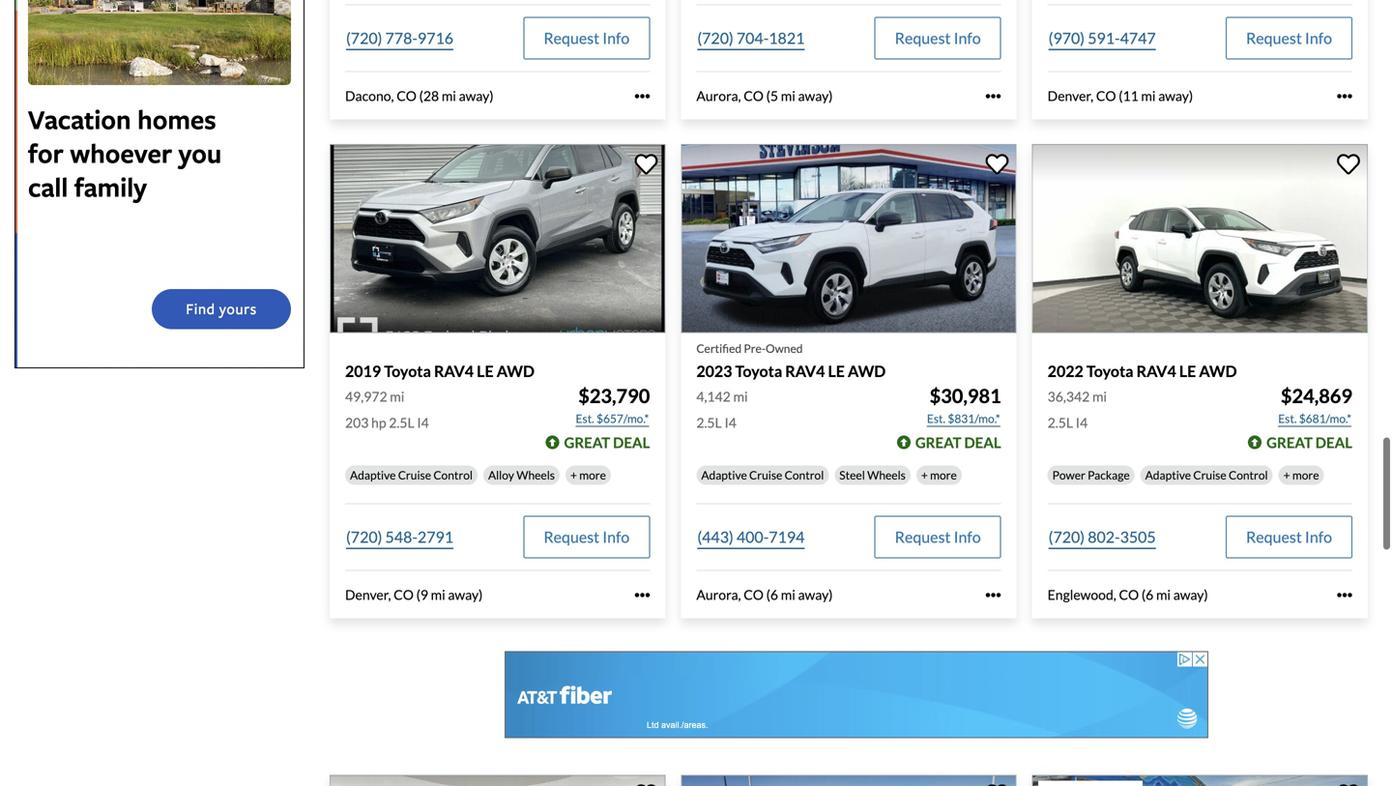 Task type: locate. For each thing, give the bounding box(es) containing it.
1 horizontal spatial est.
[[927, 412, 946, 426]]

est. down the $24,869
[[1278, 412, 1297, 426]]

2 horizontal spatial adaptive
[[1145, 468, 1191, 482]]

3 toyota from the left
[[1087, 362, 1134, 380]]

ellipsis h image
[[986, 88, 1001, 104], [635, 587, 650, 603], [986, 587, 1001, 603]]

request info for 3505
[[1246, 528, 1332, 546]]

(443) 400-7194 button
[[696, 516, 806, 559]]

(720) 778-9716
[[346, 29, 453, 47]]

i4 inside 36,342 mi 2.5l i4
[[1076, 414, 1088, 431]]

rav4 inside certified pre-owned 2023 toyota rav4 le awd
[[785, 362, 825, 380]]

toyota
[[384, 362, 431, 380], [735, 362, 782, 380], [1087, 362, 1134, 380]]

mi for denver, co (9 mi away)
[[431, 587, 445, 603]]

awd for $24,869
[[1199, 362, 1237, 380]]

1 cruise from the left
[[398, 468, 431, 482]]

0 horizontal spatial (6
[[766, 587, 778, 603]]

548-
[[385, 528, 418, 546]]

1 great from the left
[[564, 434, 610, 451]]

3 + from the left
[[1284, 468, 1290, 482]]

mi inside 4,142 mi 2.5l i4
[[733, 388, 748, 405]]

2 horizontal spatial great deal
[[1267, 434, 1353, 451]]

0 horizontal spatial awd
[[497, 362, 535, 380]]

co for denver, co (9 mi away)
[[394, 587, 414, 603]]

toyota up 49,972 mi 203 hp 2.5l i4
[[384, 362, 431, 380]]

adaptive
[[350, 468, 396, 482], [701, 468, 747, 482], [1145, 468, 1191, 482]]

3 2.5l from the left
[[1048, 414, 1073, 431]]

1 horizontal spatial control
[[785, 468, 824, 482]]

est. inside $23,790 est. $657/mo.*
[[576, 412, 594, 426]]

3 adaptive cruise control from the left
[[1145, 468, 1268, 482]]

+
[[570, 468, 577, 482], [921, 468, 928, 482], [1284, 468, 1290, 482]]

great deal down 'est. $681/mo.*' button
[[1267, 434, 1353, 451]]

1 toyota from the left
[[384, 362, 431, 380]]

1 horizontal spatial more
[[930, 468, 957, 482]]

2 aurora, from the top
[[696, 587, 741, 603]]

denver, for denver, co (11 mi away)
[[1048, 88, 1094, 104]]

deal for $23,790
[[613, 434, 650, 451]]

+ more down est. $657/mo.* button
[[570, 468, 606, 482]]

i4 for $24,869
[[1076, 414, 1088, 431]]

2 great deal from the left
[[915, 434, 1001, 451]]

1 awd from the left
[[497, 362, 535, 380]]

+ more down 'est. $681/mo.*' button
[[1284, 468, 1319, 482]]

2 horizontal spatial more
[[1293, 468, 1319, 482]]

white 2022 toyota rav4 le awd suv / crossover all-wheel drive automatic image
[[1032, 144, 1368, 333]]

2 adaptive cruise control from the left
[[701, 468, 824, 482]]

0 horizontal spatial advertisement region
[[15, 0, 305, 369]]

denver, left (9
[[345, 587, 391, 603]]

2 adaptive from the left
[[701, 468, 747, 482]]

(720) 778-9716 button
[[345, 17, 454, 59]]

0 horizontal spatial 2.5l
[[389, 414, 414, 431]]

0 horizontal spatial rav4
[[434, 362, 474, 380]]

2 horizontal spatial adaptive cruise control
[[1145, 468, 1268, 482]]

le for $24,869
[[1179, 362, 1196, 380]]

+ right alloy wheels
[[570, 468, 577, 482]]

1 horizontal spatial toyota
[[735, 362, 782, 380]]

aurora,
[[696, 88, 741, 104], [696, 587, 741, 603]]

2 toyota from the left
[[735, 362, 782, 380]]

mi down 7194 at the bottom of the page
[[781, 587, 796, 603]]

2 horizontal spatial + more
[[1284, 468, 1319, 482]]

toyota inside certified pre-owned 2023 toyota rav4 le awd
[[735, 362, 782, 380]]

1 horizontal spatial adaptive
[[701, 468, 747, 482]]

1 2.5l from the left
[[389, 414, 414, 431]]

request info
[[544, 29, 630, 47], [895, 29, 981, 47], [1246, 29, 1332, 47], [544, 528, 630, 546], [895, 528, 981, 546], [1246, 528, 1332, 546]]

great down the "est. $831/mo.*" button
[[915, 434, 962, 451]]

dacono, co (28 mi away)
[[345, 88, 494, 104]]

$681/mo.*
[[1299, 412, 1352, 426]]

2.5l down the '4,142'
[[696, 414, 722, 431]]

ellipsis h image for denver, co (9 mi away)
[[635, 587, 650, 603]]

2 horizontal spatial rav4
[[1137, 362, 1176, 380]]

2.5l right the hp
[[389, 414, 414, 431]]

(6
[[766, 587, 778, 603], [1142, 587, 1154, 603]]

wheels for alloy wheels
[[517, 468, 555, 482]]

(720) for (720) 802-3505
[[1049, 528, 1085, 546]]

$30,981 est. $831/mo.*
[[927, 385, 1001, 426]]

2 + from the left
[[921, 468, 928, 482]]

(720) 802-3505 button
[[1048, 516, 1157, 559]]

great deal for $23,790
[[564, 434, 650, 451]]

+ down 'est. $681/mo.*' button
[[1284, 468, 1290, 482]]

2 horizontal spatial +
[[1284, 468, 1290, 482]]

(11
[[1119, 88, 1139, 104]]

2 (6 from the left
[[1142, 587, 1154, 603]]

1 horizontal spatial +
[[921, 468, 928, 482]]

2 rav4 from the left
[[785, 362, 825, 380]]

0 horizontal spatial adaptive cruise control
[[350, 468, 473, 482]]

co right englewood,
[[1119, 587, 1139, 603]]

0 horizontal spatial + more
[[570, 468, 606, 482]]

203
[[345, 414, 369, 431]]

adaptive up (443)
[[701, 468, 747, 482]]

adaptive down the hp
[[350, 468, 396, 482]]

(720) 704-1821 button
[[696, 17, 806, 59]]

2.5l inside 4,142 mi 2.5l i4
[[696, 414, 722, 431]]

1 horizontal spatial great
[[915, 434, 962, 451]]

co left the (11
[[1096, 88, 1116, 104]]

adaptive right 'package'
[[1145, 468, 1191, 482]]

1 rav4 from the left
[[434, 362, 474, 380]]

0 horizontal spatial wheels
[[517, 468, 555, 482]]

mi right "(28"
[[442, 88, 456, 104]]

wheels right 'steel'
[[867, 468, 906, 482]]

$831/mo.*
[[948, 412, 1000, 426]]

0 vertical spatial denver,
[[1048, 88, 1094, 104]]

rav4 right 2019
[[434, 362, 474, 380]]

adaptive cruise control up the '3505' at bottom right
[[1145, 468, 1268, 482]]

great
[[564, 434, 610, 451], [915, 434, 962, 451], [1267, 434, 1313, 451]]

cruise for alloy wheels
[[398, 468, 431, 482]]

toyota for $24,869
[[1087, 362, 1134, 380]]

0 horizontal spatial +
[[570, 468, 577, 482]]

(720) 704-1821
[[697, 29, 805, 47]]

great down 'est. $681/mo.*' button
[[1267, 434, 1313, 451]]

2 wheels from the left
[[867, 468, 906, 482]]

(6 down the '3505' at bottom right
[[1142, 587, 1154, 603]]

(720) inside (720) 802-3505 button
[[1049, 528, 1085, 546]]

1 horizontal spatial deal
[[964, 434, 1001, 451]]

i4 inside 49,972 mi 203 hp 2.5l i4
[[417, 414, 429, 431]]

steel wheels
[[840, 468, 906, 482]]

3 + more from the left
[[1284, 468, 1319, 482]]

mi for aurora, co (6 mi away)
[[781, 587, 796, 603]]

rav4 down owned
[[785, 362, 825, 380]]

0 horizontal spatial le
[[477, 362, 494, 380]]

more down the "est. $831/mo.*" button
[[930, 468, 957, 482]]

2 2.5l from the left
[[696, 414, 722, 431]]

1 vertical spatial aurora,
[[696, 587, 741, 603]]

le
[[477, 362, 494, 380], [828, 362, 845, 380], [1179, 362, 1196, 380]]

3 i4 from the left
[[1076, 414, 1088, 431]]

rav4
[[434, 362, 474, 380], [785, 362, 825, 380], [1137, 362, 1176, 380]]

(720) left the '704-'
[[697, 29, 734, 47]]

wheels for steel wheels
[[867, 468, 906, 482]]

great deal down the "est. $831/mo.*" button
[[915, 434, 1001, 451]]

1 horizontal spatial cruise
[[749, 468, 783, 482]]

control
[[433, 468, 473, 482], [785, 468, 824, 482], [1229, 468, 1268, 482]]

(720) left 802-
[[1049, 528, 1085, 546]]

2 horizontal spatial le
[[1179, 362, 1196, 380]]

rav4 for $24,869
[[1137, 362, 1176, 380]]

wheels right alloy
[[517, 468, 555, 482]]

1 i4 from the left
[[417, 414, 429, 431]]

2 i4 from the left
[[725, 414, 737, 431]]

deal down $657/mo.*
[[613, 434, 650, 451]]

white 2021 mazda mazda3 2.5 s sedan fwd sedan front-wheel drive automatic image
[[330, 775, 666, 786]]

deal for $30,981
[[964, 434, 1001, 451]]

request info button
[[523, 17, 650, 59], [875, 17, 1001, 59], [1226, 17, 1353, 59], [523, 516, 650, 559], [875, 516, 1001, 559], [1226, 516, 1353, 559]]

(443)
[[697, 528, 734, 546]]

mi
[[442, 88, 456, 104], [781, 88, 796, 104], [1141, 88, 1156, 104], [390, 388, 404, 405], [733, 388, 748, 405], [1092, 388, 1107, 405], [431, 587, 445, 603], [781, 587, 796, 603], [1156, 587, 1171, 603]]

deal down "$681/mo.*"
[[1316, 434, 1353, 451]]

2023
[[696, 362, 732, 380]]

1 great deal from the left
[[564, 434, 650, 451]]

mi for denver, co (11 mi away)
[[1141, 88, 1156, 104]]

great deal down est. $657/mo.* button
[[564, 434, 650, 451]]

0 vertical spatial aurora,
[[696, 88, 741, 104]]

request info for 1821
[[895, 29, 981, 47]]

0 horizontal spatial toyota
[[384, 362, 431, 380]]

1 more from the left
[[579, 468, 606, 482]]

1 adaptive from the left
[[350, 468, 396, 482]]

1 (6 from the left
[[766, 587, 778, 603]]

3 great from the left
[[1267, 434, 1313, 451]]

2 horizontal spatial est.
[[1278, 412, 1297, 426]]

(6 for aurora, co
[[766, 587, 778, 603]]

est. inside $24,869 est. $681/mo.*
[[1278, 412, 1297, 426]]

4,142
[[696, 388, 731, 405]]

0 horizontal spatial cruise
[[398, 468, 431, 482]]

1 + from the left
[[570, 468, 577, 482]]

(720) inside the (720) 548-2791 button
[[346, 528, 382, 546]]

1 horizontal spatial adaptive cruise control
[[701, 468, 824, 482]]

i4 down 36,342 on the right of the page
[[1076, 414, 1088, 431]]

awd
[[497, 362, 535, 380], [848, 362, 886, 380], [1199, 362, 1237, 380]]

co for aurora, co (5 mi away)
[[744, 88, 764, 104]]

2 horizontal spatial deal
[[1316, 434, 1353, 451]]

request for 2791
[[544, 528, 600, 546]]

est. down $23,790
[[576, 412, 594, 426]]

deal down $831/mo.* at the bottom of the page
[[964, 434, 1001, 451]]

denver, co (9 mi away)
[[345, 587, 483, 603]]

cruise
[[398, 468, 431, 482], [749, 468, 783, 482], [1193, 468, 1227, 482]]

(720) 548-2791
[[346, 528, 453, 546]]

info for (720) 802-3505
[[1305, 528, 1332, 546]]

rav4 right 2022
[[1137, 362, 1176, 380]]

alloy wheels
[[488, 468, 555, 482]]

adaptive cruise control
[[350, 468, 473, 482], [701, 468, 824, 482], [1145, 468, 1268, 482]]

$24,869
[[1281, 385, 1353, 408]]

est.
[[576, 412, 594, 426], [927, 412, 946, 426], [1278, 412, 1297, 426]]

2 deal from the left
[[964, 434, 1001, 451]]

i4 inside 4,142 mi 2.5l i4
[[725, 414, 737, 431]]

2 horizontal spatial toyota
[[1087, 362, 1134, 380]]

mi right englewood,
[[1156, 587, 1171, 603]]

est. $681/mo.* button
[[1277, 409, 1353, 428]]

+ more for $23,790
[[570, 468, 606, 482]]

0 horizontal spatial great deal
[[564, 434, 650, 451]]

+ right steel wheels
[[921, 468, 928, 482]]

2 control from the left
[[785, 468, 824, 482]]

mi for dacono, co (28 mi away)
[[442, 88, 456, 104]]

2.5l inside 36,342 mi 2.5l i4
[[1048, 414, 1073, 431]]

control for alloy wheels
[[433, 468, 473, 482]]

2022 toyota rav4 le awd
[[1048, 362, 1237, 380]]

white 2023 toyota rav4 le awd suv / crossover all-wheel drive automatic image
[[681, 144, 1017, 333]]

i4
[[417, 414, 429, 431], [725, 414, 737, 431], [1076, 414, 1088, 431]]

3 deal from the left
[[1316, 434, 1353, 451]]

2 awd from the left
[[848, 362, 886, 380]]

3 le from the left
[[1179, 362, 1196, 380]]

co left (5
[[744, 88, 764, 104]]

0 horizontal spatial deal
[[613, 434, 650, 451]]

toyota right 2022
[[1087, 362, 1134, 380]]

great for $24,869
[[1267, 434, 1313, 451]]

co left "(28"
[[397, 88, 417, 104]]

great for $23,790
[[564, 434, 610, 451]]

2.5l down 36,342 on the right of the page
[[1048, 414, 1073, 431]]

mi right (5
[[781, 88, 796, 104]]

more
[[579, 468, 606, 482], [930, 468, 957, 482], [1293, 468, 1319, 482]]

1 horizontal spatial rav4
[[785, 362, 825, 380]]

co
[[397, 88, 417, 104], [744, 88, 764, 104], [1096, 88, 1116, 104], [394, 587, 414, 603], [744, 587, 764, 603], [1119, 587, 1139, 603]]

0 horizontal spatial est.
[[576, 412, 594, 426]]

3 est. from the left
[[1278, 412, 1297, 426]]

mi right 36,342 on the right of the page
[[1092, 388, 1107, 405]]

2 horizontal spatial awd
[[1199, 362, 1237, 380]]

2 horizontal spatial control
[[1229, 468, 1268, 482]]

aurora, left (5
[[696, 88, 741, 104]]

est. for $24,869
[[1278, 412, 1297, 426]]

mi right the '4,142'
[[733, 388, 748, 405]]

i4 for $30,981
[[725, 414, 737, 431]]

request info button for (720) 548-2791
[[523, 516, 650, 559]]

(720) left 548- at the bottom of the page
[[346, 528, 382, 546]]

2 + more from the left
[[921, 468, 957, 482]]

1 horizontal spatial great deal
[[915, 434, 1001, 451]]

aurora, co (5 mi away)
[[696, 88, 833, 104]]

1 control from the left
[[433, 468, 473, 482]]

2 more from the left
[[930, 468, 957, 482]]

co left (9
[[394, 587, 414, 603]]

toyota for $23,790
[[384, 362, 431, 380]]

2.5l for $24,869
[[1048, 414, 1073, 431]]

2 horizontal spatial cruise
[[1193, 468, 1227, 482]]

1 horizontal spatial i4
[[725, 414, 737, 431]]

1 vertical spatial advertisement region
[[505, 651, 1209, 738]]

3 great deal from the left
[[1267, 434, 1353, 451]]

great deal for $24,869
[[1267, 434, 1353, 451]]

adaptive cruise control up 400-
[[701, 468, 824, 482]]

2.5l
[[389, 414, 414, 431], [696, 414, 722, 431], [1048, 414, 1073, 431]]

request
[[544, 29, 600, 47], [895, 29, 951, 47], [1246, 29, 1302, 47], [544, 528, 600, 546], [895, 528, 951, 546], [1246, 528, 1302, 546]]

400-
[[737, 528, 769, 546]]

4,142 mi 2.5l i4
[[696, 388, 748, 431]]

1 aurora, from the top
[[696, 88, 741, 104]]

great deal for $30,981
[[915, 434, 1001, 451]]

away) for aurora, co (5 mi away)
[[798, 88, 833, 104]]

great deal
[[564, 434, 650, 451], [915, 434, 1001, 451], [1267, 434, 1353, 451]]

591-
[[1088, 29, 1120, 47]]

2 horizontal spatial i4
[[1076, 414, 1088, 431]]

+ more
[[570, 468, 606, 482], [921, 468, 957, 482], [1284, 468, 1319, 482]]

denver, for denver, co (9 mi away)
[[345, 587, 391, 603]]

+ for $23,790
[[570, 468, 577, 482]]

co down (443) 400-7194 button
[[744, 587, 764, 603]]

1 horizontal spatial 2.5l
[[696, 414, 722, 431]]

2019
[[345, 362, 381, 380]]

2 est. from the left
[[927, 412, 946, 426]]

more for $24,869
[[1293, 468, 1319, 482]]

denver,
[[1048, 88, 1094, 104], [345, 587, 391, 603]]

package
[[1088, 468, 1130, 482]]

request info for 2791
[[544, 528, 630, 546]]

+ for $24,869
[[1284, 468, 1290, 482]]

denver, down (970)
[[1048, 88, 1094, 104]]

englewood,
[[1048, 587, 1116, 603]]

info for (970) 591-4747
[[1305, 29, 1332, 47]]

request info button for (720) 802-3505
[[1226, 516, 1353, 559]]

1 horizontal spatial denver,
[[1048, 88, 1094, 104]]

i4 right the hp
[[417, 414, 429, 431]]

1 horizontal spatial (6
[[1142, 587, 1154, 603]]

+ more down the "est. $831/mo.*" button
[[921, 468, 957, 482]]

info
[[603, 29, 630, 47], [954, 29, 981, 47], [1305, 29, 1332, 47], [603, 528, 630, 546], [954, 528, 981, 546], [1305, 528, 1332, 546]]

gray 2012 toyota corolla le sedan front-wheel drive 4-speed automatic image
[[1032, 775, 1368, 786]]

0 horizontal spatial i4
[[417, 414, 429, 431]]

mi right '49,972'
[[390, 388, 404, 405]]

1 horizontal spatial awd
[[848, 362, 886, 380]]

2 horizontal spatial great
[[1267, 434, 1313, 451]]

request for 3505
[[1246, 528, 1302, 546]]

est. down $30,981
[[927, 412, 946, 426]]

1 wheels from the left
[[517, 468, 555, 482]]

3 awd from the left
[[1199, 362, 1237, 380]]

1 adaptive cruise control from the left
[[350, 468, 473, 482]]

request for 9716
[[544, 29, 600, 47]]

1 vertical spatial denver,
[[345, 587, 391, 603]]

3 rav4 from the left
[[1137, 362, 1176, 380]]

0 horizontal spatial great
[[564, 434, 610, 451]]

deal
[[613, 434, 650, 451], [964, 434, 1001, 451], [1316, 434, 1353, 451]]

more down 'est. $681/mo.*' button
[[1293, 468, 1319, 482]]

1 + more from the left
[[570, 468, 606, 482]]

1 est. from the left
[[576, 412, 594, 426]]

2 great from the left
[[915, 434, 962, 451]]

more down est. $657/mo.* button
[[579, 468, 606, 482]]

2019 toyota rav4 le awd
[[345, 362, 535, 380]]

great down est. $657/mo.* button
[[564, 434, 610, 451]]

(720) inside (720) 778-9716 "button"
[[346, 29, 382, 47]]

ellipsis h image
[[635, 88, 650, 104], [1337, 88, 1353, 104], [1337, 587, 1353, 603]]

request for 4747
[[1246, 29, 1302, 47]]

0 horizontal spatial more
[[579, 468, 606, 482]]

(6 down 7194 at the bottom of the page
[[766, 587, 778, 603]]

aurora, down (443)
[[696, 587, 741, 603]]

(720)
[[346, 29, 382, 47], [697, 29, 734, 47], [346, 528, 382, 546], [1049, 528, 1085, 546]]

away) for dacono, co (28 mi away)
[[459, 88, 494, 104]]

1 le from the left
[[477, 362, 494, 380]]

request for 1821
[[895, 29, 951, 47]]

(720) inside (720) 704-1821 button
[[697, 29, 734, 47]]

away) for aurora, co (6 mi away)
[[798, 587, 833, 603]]

3 more from the left
[[1293, 468, 1319, 482]]

1 horizontal spatial le
[[828, 362, 845, 380]]

(970) 591-4747 button
[[1048, 17, 1157, 59]]

mi right the (11
[[1141, 88, 1156, 104]]

2 horizontal spatial 2.5l
[[1048, 414, 1073, 431]]

2 cruise from the left
[[749, 468, 783, 482]]

le for $23,790
[[477, 362, 494, 380]]

toyota down pre-
[[735, 362, 782, 380]]

(720) 548-2791 button
[[345, 516, 454, 559]]

mi right (9
[[431, 587, 445, 603]]

est. inside $30,981 est. $831/mo.*
[[927, 412, 946, 426]]

ellipsis h image for (720) 778-9716
[[635, 88, 650, 104]]

aurora, for aurora, co (6 mi away)
[[696, 587, 741, 603]]

adaptive cruise control for steel wheels
[[701, 468, 824, 482]]

0 horizontal spatial denver,
[[345, 587, 391, 603]]

advertisement region
[[15, 0, 305, 369], [505, 651, 1209, 738]]

steel
[[840, 468, 865, 482]]

away)
[[459, 88, 494, 104], [798, 88, 833, 104], [1158, 88, 1193, 104], [448, 587, 483, 603], [798, 587, 833, 603], [1173, 587, 1208, 603]]

1 horizontal spatial + more
[[921, 468, 957, 482]]

1 deal from the left
[[613, 434, 650, 451]]

0 horizontal spatial control
[[433, 468, 473, 482]]

2 le from the left
[[828, 362, 845, 380]]

adaptive cruise control down the hp
[[350, 468, 473, 482]]

i4 down the '4,142'
[[725, 414, 737, 431]]

(28
[[419, 88, 439, 104]]

1 horizontal spatial wheels
[[867, 468, 906, 482]]

info for (443) 400-7194
[[954, 528, 981, 546]]

(720) left 778-
[[346, 29, 382, 47]]

ellipsis h image for aurora, co (5 mi away)
[[986, 88, 1001, 104]]

0 horizontal spatial adaptive
[[350, 468, 396, 482]]

wheels
[[517, 468, 555, 482], [867, 468, 906, 482]]



Task type: describe. For each thing, give the bounding box(es) containing it.
dacono,
[[345, 88, 394, 104]]

778-
[[385, 29, 418, 47]]

aurora, for aurora, co (5 mi away)
[[696, 88, 741, 104]]

(720) for (720) 704-1821
[[697, 29, 734, 47]]

request info button for (443) 400-7194
[[875, 516, 1001, 559]]

36,342 mi 2.5l i4
[[1048, 388, 1107, 431]]

request info button for (720) 704-1821
[[875, 17, 1001, 59]]

request for 7194
[[895, 528, 951, 546]]

49,972 mi 203 hp 2.5l i4
[[345, 388, 429, 431]]

$30,981
[[930, 385, 1001, 408]]

(6 for englewood, co
[[1142, 587, 1154, 603]]

denver, co (11 mi away)
[[1048, 88, 1193, 104]]

est. for $23,790
[[576, 412, 594, 426]]

(720) for (720) 548-2791
[[346, 528, 382, 546]]

co for dacono, co (28 mi away)
[[397, 88, 417, 104]]

est. $657/mo.* button
[[575, 409, 650, 428]]

est. for $30,981
[[927, 412, 946, 426]]

(720) for (720) 778-9716
[[346, 29, 382, 47]]

802-
[[1088, 528, 1120, 546]]

away) for denver, co (11 mi away)
[[1158, 88, 1193, 104]]

info for (720) 704-1821
[[954, 29, 981, 47]]

rav4 for $23,790
[[434, 362, 474, 380]]

awd for $23,790
[[497, 362, 535, 380]]

co for englewood, co (6 mi away)
[[1119, 587, 1139, 603]]

est. $831/mo.* button
[[926, 409, 1001, 428]]

silver 2019 toyota rav4 le awd suv / crossover all-wheel drive 8-speed dual clutch image
[[330, 144, 666, 333]]

info for (720) 548-2791
[[603, 528, 630, 546]]

ellipsis h image for (970) 591-4747
[[1337, 88, 1353, 104]]

power
[[1053, 468, 1086, 482]]

request info for 7194
[[895, 528, 981, 546]]

mi inside 49,972 mi 203 hp 2.5l i4
[[390, 388, 404, 405]]

adaptive for alloy wheels
[[350, 468, 396, 482]]

704-
[[737, 29, 769, 47]]

adaptive cruise control for alloy wheels
[[350, 468, 473, 482]]

mi for englewood, co (6 mi away)
[[1156, 587, 1171, 603]]

$24,869 est. $681/mo.*
[[1278, 385, 1353, 426]]

owned
[[766, 341, 803, 355]]

(720) 802-3505
[[1049, 528, 1156, 546]]

(970) 591-4747
[[1049, 29, 1156, 47]]

3 control from the left
[[1229, 468, 1268, 482]]

$23,790
[[578, 385, 650, 408]]

mi for aurora, co (5 mi away)
[[781, 88, 796, 104]]

(5
[[766, 88, 778, 104]]

(970)
[[1049, 29, 1085, 47]]

away) for englewood, co (6 mi away)
[[1173, 587, 1208, 603]]

info for (720) 778-9716
[[603, 29, 630, 47]]

7194
[[769, 528, 805, 546]]

mi inside 36,342 mi 2.5l i4
[[1092, 388, 1107, 405]]

(443) 400-7194
[[697, 528, 805, 546]]

36,342
[[1048, 388, 1090, 405]]

power package
[[1053, 468, 1130, 482]]

alloy
[[488, 468, 514, 482]]

co for aurora, co (6 mi away)
[[744, 587, 764, 603]]

4747
[[1120, 29, 1156, 47]]

certified pre-owned 2023 toyota rav4 le awd
[[696, 341, 886, 380]]

request info button for (720) 778-9716
[[523, 17, 650, 59]]

request info for 4747
[[1246, 29, 1332, 47]]

9716
[[418, 29, 453, 47]]

hp
[[371, 414, 386, 431]]

0 vertical spatial advertisement region
[[15, 0, 305, 369]]

1821
[[769, 29, 805, 47]]

3 cruise from the left
[[1193, 468, 1227, 482]]

2.5l for $30,981
[[696, 414, 722, 431]]

control for steel wheels
[[785, 468, 824, 482]]

more for $23,790
[[579, 468, 606, 482]]

great for $30,981
[[915, 434, 962, 451]]

$23,790 est. $657/mo.*
[[576, 385, 650, 426]]

request info for 9716
[[544, 29, 630, 47]]

49,972
[[345, 388, 387, 405]]

magnetic gray metallic 2018 toyota prius c one hatchback front-wheel drive continuously variable transmission image
[[681, 775, 1017, 786]]

certified
[[696, 341, 742, 355]]

pre-
[[744, 341, 766, 355]]

awd inside certified pre-owned 2023 toyota rav4 le awd
[[848, 362, 886, 380]]

+ more for $24,869
[[1284, 468, 1319, 482]]

ellipsis h image for aurora, co (6 mi away)
[[986, 587, 1001, 603]]

aurora, co (6 mi away)
[[696, 587, 833, 603]]

(9
[[416, 587, 428, 603]]

deal for $24,869
[[1316, 434, 1353, 451]]

2022
[[1048, 362, 1084, 380]]

3505
[[1120, 528, 1156, 546]]

englewood, co (6 mi away)
[[1048, 587, 1208, 603]]

le inside certified pre-owned 2023 toyota rav4 le awd
[[828, 362, 845, 380]]

co for denver, co (11 mi away)
[[1096, 88, 1116, 104]]

$657/mo.*
[[597, 412, 649, 426]]

2.5l inside 49,972 mi 203 hp 2.5l i4
[[389, 414, 414, 431]]

3 adaptive from the left
[[1145, 468, 1191, 482]]

away) for denver, co (9 mi away)
[[448, 587, 483, 603]]

request info button for (970) 591-4747
[[1226, 17, 1353, 59]]

2791
[[418, 528, 453, 546]]

adaptive for steel wheels
[[701, 468, 747, 482]]

1 horizontal spatial advertisement region
[[505, 651, 1209, 738]]

cruise for steel wheels
[[749, 468, 783, 482]]



Task type: vqa. For each thing, say whether or not it's contained in the screenshot.
AWD
yes



